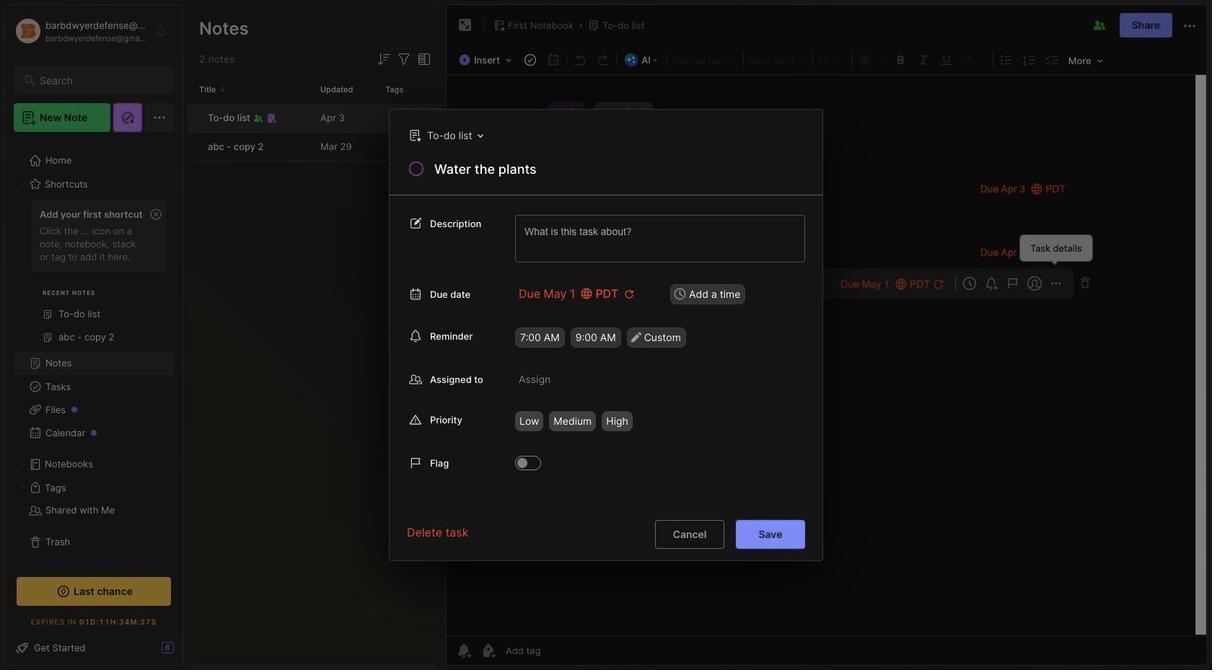 Task type: vqa. For each thing, say whether or not it's contained in the screenshot.
Main element
yes



Task type: locate. For each thing, give the bounding box(es) containing it.
expand notebooks image
[[19, 460, 27, 469]]

note window element
[[446, 4, 1208, 666]]

What is this task about? text field
[[515, 215, 805, 263]]

Note Editor text field
[[447, 74, 1207, 636]]

font family image
[[745, 51, 811, 69]]

group
[[14, 196, 174, 358]]

None search field
[[40, 71, 161, 89]]

tree
[[5, 141, 183, 563]]

more image
[[1064, 51, 1107, 69]]

add a reminder image
[[455, 642, 473, 660]]

highlight image
[[958, 50, 991, 70]]

insert image
[[455, 51, 519, 69]]

row group
[[188, 104, 444, 162]]

expand note image
[[457, 17, 474, 34]]

main element
[[0, 0, 188, 670]]



Task type: describe. For each thing, give the bounding box(es) containing it.
add tag image
[[480, 642, 497, 660]]

Search text field
[[40, 74, 161, 87]]

heading level image
[[669, 51, 742, 69]]

group inside main 'element'
[[14, 196, 174, 358]]

Go to note or move task field
[[402, 125, 488, 146]]

font size image
[[814, 51, 851, 69]]

none search field inside main 'element'
[[40, 71, 161, 89]]

font color image
[[854, 50, 889, 70]]

task image
[[520, 50, 541, 70]]

Enter task text field
[[433, 160, 805, 185]]

tree inside main 'element'
[[5, 141, 183, 563]]

expand tags image
[[19, 483, 27, 492]]



